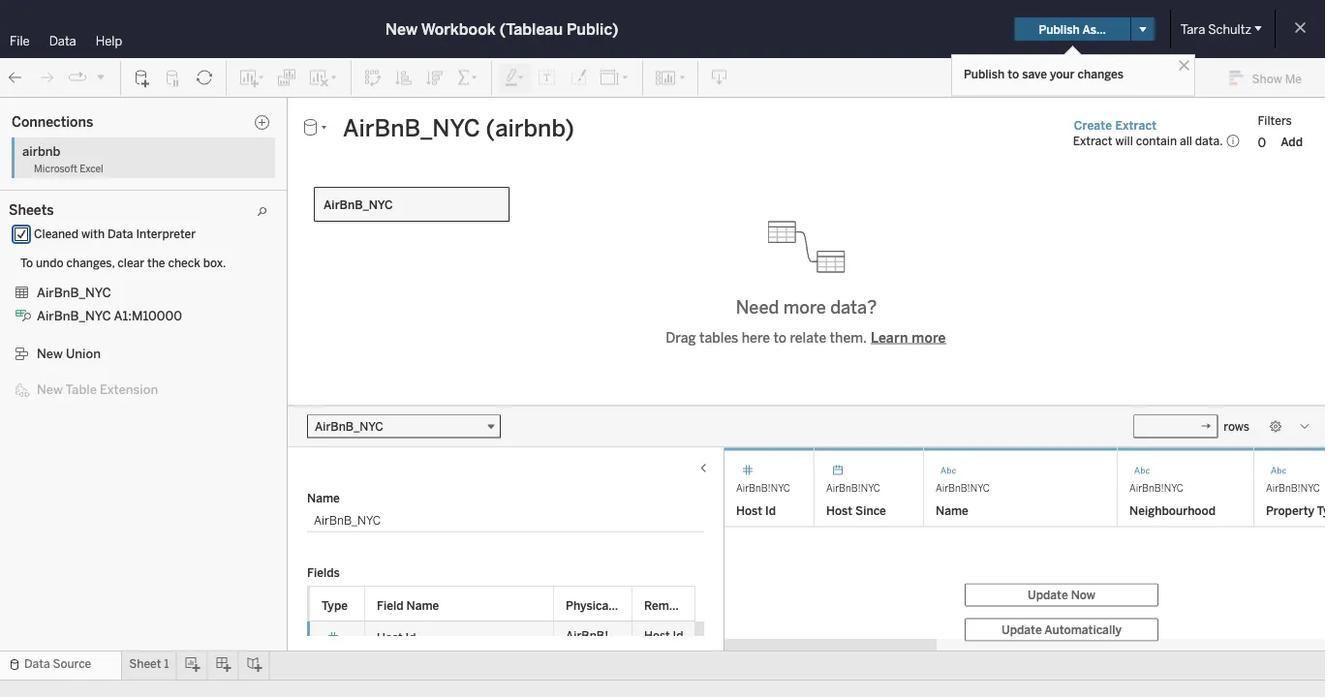Task type: describe. For each thing, give the bounding box(es) containing it.
airbnb_nyc (airbnb)
[[24, 132, 140, 146]]

fields
[[307, 566, 340, 580]]

check
[[168, 256, 200, 270]]

extension
[[100, 382, 158, 398]]

now
[[1071, 588, 1096, 602]]

create extract link
[[1073, 117, 1158, 133]]

a1:m10000
[[114, 309, 182, 324]]

connections
[[12, 114, 93, 130]]

show me
[[1252, 71, 1302, 86]]

file
[[10, 33, 30, 48]]

data source
[[24, 657, 91, 671]]

show
[[1252, 71, 1283, 86]]

changes
[[1078, 67, 1124, 81]]

table for extension
[[65, 382, 97, 398]]

(tableau
[[500, 20, 563, 38]]

pages
[[223, 104, 256, 118]]

1 horizontal spatial more
[[912, 330, 946, 346]]

grid containing type
[[307, 586, 753, 698]]

pause auto updates image
[[164, 68, 183, 88]]

contain
[[1136, 134, 1177, 148]]

highlight image
[[504, 68, 526, 88]]

create extract
[[1074, 118, 1157, 133]]

need
[[736, 297, 779, 318]]

0 horizontal spatial property
[[49, 307, 97, 321]]

size
[[275, 286, 296, 299]]

clear
[[117, 256, 144, 270]]

data up redo "image"
[[49, 33, 76, 48]]

airbnb microsoft excel
[[22, 143, 103, 174]]

sort descending image
[[425, 68, 445, 88]]

1 vertical spatial extract
[[1073, 134, 1113, 148]]

update now
[[1028, 588, 1096, 602]]

filters
[[1258, 114, 1292, 128]]

data left source
[[24, 657, 50, 671]]

0 horizontal spatial type
[[100, 307, 125, 321]]

new for new union
[[37, 346, 63, 362]]

rows
[[401, 136, 430, 150]]

update for update now
[[1028, 588, 1068, 602]]

publish for publish as...
[[1039, 22, 1080, 36]]

drag
[[666, 330, 696, 346]]

cleaned
[[34, 227, 79, 241]]

the
[[147, 256, 165, 270]]

Search text field
[[6, 168, 132, 191]]

0 horizontal spatial more
[[784, 297, 826, 318]]

them.
[[830, 330, 867, 346]]

workbook
[[421, 20, 496, 38]]

1 vertical spatial 1
[[164, 657, 169, 671]]

undo image
[[6, 68, 25, 88]]

to undo changes, clear the check box.
[[20, 256, 226, 270]]

publish to save your changes
[[964, 67, 1124, 81]]

zipcode
[[49, 347, 93, 361]]

save
[[1022, 67, 1047, 81]]

names
[[99, 368, 136, 382]]

physical table remote field name
[[566, 599, 753, 613]]

physical
[[566, 599, 612, 613]]

data?
[[831, 297, 877, 318]]

property inside the airbnb!nyc property ty
[[1266, 504, 1315, 518]]

download image
[[710, 68, 730, 88]]

clear sheet image
[[308, 68, 339, 88]]

new union
[[37, 346, 101, 362]]

1 vertical spatial sheet 1
[[129, 657, 169, 671]]

new table extension
[[37, 382, 158, 398]]

1 horizontal spatial host since
[[826, 504, 886, 518]]

duplicate image
[[277, 68, 296, 88]]

tara
[[1181, 21, 1206, 37]]

update automatically button
[[965, 619, 1159, 642]]

field name
[[377, 599, 439, 613]]

1 horizontal spatial 1
[[443, 173, 454, 200]]

publish as...
[[1039, 22, 1106, 36]]

airbnb!nyc name
[[936, 483, 990, 518]]

source
[[53, 657, 91, 671]]

new workbook (tableau public)
[[385, 20, 618, 38]]

columns
[[401, 103, 450, 117]]

as...
[[1083, 22, 1106, 36]]

create
[[1074, 118, 1113, 133]]

property type
[[49, 307, 125, 321]]

2 field from the left
[[690, 599, 717, 613]]

update automatically
[[1002, 623, 1122, 637]]

airbnb_nyc a1:m10000
[[37, 309, 182, 324]]

(airbnb)
[[96, 132, 140, 146]]

excel
[[80, 163, 103, 174]]

show me button
[[1221, 63, 1320, 93]]

union
[[66, 346, 101, 362]]

0
[[1258, 134, 1267, 150]]

will
[[1116, 134, 1134, 148]]

show labels image
[[538, 68, 557, 88]]

ty
[[1317, 504, 1325, 518]]

microsoft
[[34, 163, 77, 174]]

box.
[[203, 256, 226, 270]]

measure names
[[49, 368, 136, 382]]

row inside grid
[[307, 622, 696, 651]]

data down undo icon on the left of the page
[[12, 103, 40, 119]]

need more data?
[[736, 297, 877, 318]]

0 vertical spatial sheet 1
[[386, 173, 454, 200]]



Task type: locate. For each thing, give the bounding box(es) containing it.
sheet 1 down rows
[[386, 173, 454, 200]]

type
[[100, 307, 125, 321], [322, 599, 348, 613]]

beds
[[49, 391, 77, 405]]

grid
[[725, 448, 1325, 651], [307, 586, 753, 698]]

changes,
[[66, 256, 115, 270]]

0 vertical spatial to
[[1008, 67, 1020, 81]]

replay animation image down "help"
[[95, 71, 107, 83]]

your
[[1050, 67, 1075, 81]]

replay animation image
[[68, 68, 87, 87], [95, 71, 107, 83]]

publish left as...
[[1039, 22, 1080, 36]]

type inside grid
[[322, 599, 348, 613]]

new up sort ascending icon
[[385, 20, 418, 38]]

table down measure
[[65, 382, 97, 398]]

1 down the columns at the top of the page
[[443, 173, 454, 200]]

me
[[1285, 71, 1302, 86]]

grid containing host id
[[725, 448, 1325, 651]]

1
[[443, 173, 454, 200], [164, 657, 169, 671]]

host
[[49, 225, 75, 239], [49, 246, 75, 260], [736, 504, 763, 518], [826, 504, 853, 518], [644, 629, 670, 643], [377, 631, 403, 645]]

data.
[[1195, 134, 1223, 148]]

drag tables here to relate them. learn more
[[666, 330, 946, 346]]

2 vertical spatial new
[[37, 382, 63, 398]]

automatically
[[1045, 623, 1122, 637]]

update left the now
[[1028, 588, 1068, 602]]

new
[[385, 20, 418, 38], [37, 346, 63, 362], [37, 382, 63, 398]]

1 vertical spatial new
[[37, 346, 63, 362]]

totals image
[[456, 68, 480, 88]]

0 vertical spatial since
[[78, 246, 108, 260]]

since inside grid
[[856, 504, 886, 518]]

type down fields
[[322, 599, 348, 613]]

data
[[49, 33, 76, 48], [12, 103, 40, 119], [108, 227, 133, 241], [24, 657, 50, 671]]

tables
[[700, 330, 739, 346]]

relate
[[790, 330, 827, 346]]

sheet down rows
[[386, 173, 439, 200]]

airbnb!nyc inside row
[[566, 629, 633, 643]]

1 horizontal spatial type
[[322, 599, 348, 613]]

row group inside grid
[[307, 622, 696, 698]]

1 right source
[[164, 657, 169, 671]]

0 horizontal spatial host since
[[49, 246, 108, 260]]

0 horizontal spatial table
[[65, 382, 97, 398]]

row containing airbnb!nyc
[[307, 622, 696, 651]]

None text field
[[335, 113, 1056, 143], [1134, 415, 1218, 438], [335, 113, 1056, 143], [1134, 415, 1218, 438]]

new worksheet image
[[238, 68, 265, 88]]

new data source image
[[133, 68, 152, 88]]

airbnb!nyc inside the airbnb!nyc property ty
[[1266, 483, 1320, 495]]

redo image
[[37, 68, 56, 88]]

1 vertical spatial type
[[322, 599, 348, 613]]

since down the with
[[78, 246, 108, 260]]

0 horizontal spatial to
[[774, 330, 787, 346]]

1 vertical spatial more
[[912, 330, 946, 346]]

update inside button
[[1028, 588, 1068, 602]]

sheets
[[9, 203, 54, 219]]

0 vertical spatial update
[[1028, 588, 1068, 602]]

property up new union
[[49, 307, 97, 321]]

1 horizontal spatial replay animation image
[[95, 71, 107, 83]]

publish for publish to save your changes
[[964, 67, 1005, 81]]

swap rows and columns image
[[363, 68, 383, 88]]

1 horizontal spatial table
[[614, 599, 644, 613]]

name inside airbnb!nyc name
[[936, 504, 969, 518]]

publish left save
[[964, 67, 1005, 81]]

1 vertical spatial table
[[614, 599, 644, 613]]

1 horizontal spatial property
[[1266, 504, 1315, 518]]

0 vertical spatial sheet
[[386, 173, 439, 200]]

1 horizontal spatial extract
[[1116, 118, 1157, 133]]

0 vertical spatial neighbourhood
[[49, 286, 135, 300]]

1 vertical spatial sheet
[[129, 657, 161, 671]]

0 horizontal spatial field
[[377, 599, 404, 613]]

data right the with
[[108, 227, 133, 241]]

learn more link
[[870, 329, 947, 347]]

1 horizontal spatial since
[[856, 504, 886, 518]]

to left save
[[1008, 67, 1020, 81]]

0 horizontal spatial sheet
[[129, 657, 161, 671]]

1 vertical spatial since
[[856, 504, 886, 518]]

all
[[1180, 134, 1193, 148]]

row
[[307, 622, 696, 651]]

schultz
[[1208, 21, 1252, 37]]

table left remote
[[614, 599, 644, 613]]

0 horizontal spatial neighbourhood
[[49, 286, 135, 300]]

tables
[[17, 202, 56, 218]]

1 vertical spatial to
[[774, 330, 787, 346]]

new up measure
[[37, 346, 63, 362]]

add button
[[1272, 133, 1312, 152]]

update
[[1028, 588, 1068, 602], [1002, 623, 1042, 637]]

fit image
[[600, 68, 631, 88]]

0 vertical spatial more
[[784, 297, 826, 318]]

1 horizontal spatial sheet
[[386, 173, 439, 200]]

sheet right source
[[129, 657, 161, 671]]

update now button
[[965, 584, 1159, 607]]

more right learn
[[912, 330, 946, 346]]

airbnb!nyc property ty
[[1266, 483, 1325, 518]]

tara schultz
[[1181, 21, 1252, 37]]

refresh data source image
[[195, 68, 214, 88]]

new for new table extension
[[37, 382, 63, 398]]

0 vertical spatial extract
[[1116, 118, 1157, 133]]

airbnb!nyc
[[736, 483, 790, 495], [826, 483, 881, 495], [936, 483, 990, 495], [1130, 483, 1184, 495], [1266, 483, 1320, 495], [566, 629, 633, 643]]

0 horizontal spatial publish
[[964, 67, 1005, 81]]

remote
[[644, 599, 687, 613]]

row group containing airbnb!nyc
[[307, 622, 696, 698]]

measure
[[49, 368, 96, 382]]

sheet 1 right source
[[129, 657, 169, 671]]

collapse image
[[177, 106, 189, 117]]

extract down create
[[1073, 134, 1113, 148]]

airbnb
[[22, 143, 60, 159]]

learn
[[871, 330, 908, 346]]

add
[[1281, 135, 1303, 149]]

1 horizontal spatial field
[[690, 599, 717, 613]]

field
[[377, 599, 404, 613], [690, 599, 717, 613]]

show/hide cards image
[[655, 68, 686, 88]]

0 vertical spatial property
[[49, 307, 97, 321]]

undo
[[36, 256, 64, 270]]

1 vertical spatial update
[[1002, 623, 1042, 637]]

0 vertical spatial host since
[[49, 246, 108, 260]]

0 horizontal spatial extract
[[1073, 134, 1113, 148]]

interpreter
[[136, 227, 196, 241]]

0 vertical spatial new
[[385, 20, 418, 38]]

update down update now
[[1002, 623, 1042, 637]]

0 vertical spatial publish
[[1039, 22, 1080, 36]]

0 vertical spatial 1
[[443, 173, 454, 200]]

airbnb_nyc
[[24, 132, 93, 146], [324, 198, 393, 212], [37, 285, 111, 301], [37, 309, 111, 324]]

close image
[[1175, 56, 1194, 75]]

0 vertical spatial table
[[65, 382, 97, 398]]

to
[[1008, 67, 1020, 81], [774, 330, 787, 346]]

extract
[[1116, 118, 1157, 133], [1073, 134, 1113, 148]]

update inside button
[[1002, 623, 1042, 637]]

0 horizontal spatial replay animation image
[[68, 68, 87, 87]]

type up union
[[100, 307, 125, 321]]

0 horizontal spatial 1
[[164, 657, 169, 671]]

1 horizontal spatial publish
[[1039, 22, 1080, 36]]

update for update automatically
[[1002, 623, 1042, 637]]

more up drag tables here to relate them. learn more
[[784, 297, 826, 318]]

table for remote
[[614, 599, 644, 613]]

1 vertical spatial host since
[[826, 504, 886, 518]]

extract inside 'create extract' link
[[1116, 118, 1157, 133]]

1 horizontal spatial to
[[1008, 67, 1020, 81]]

here
[[742, 330, 770, 346]]

extract will contain all data.
[[1073, 134, 1223, 148]]

0 horizontal spatial sheet 1
[[129, 657, 169, 671]]

cleaned with data interpreter
[[34, 227, 196, 241]]

extract up will
[[1116, 118, 1157, 133]]

since left airbnb!nyc name
[[856, 504, 886, 518]]

1 field from the left
[[377, 599, 404, 613]]

tooltip
[[269, 340, 303, 353]]

0 vertical spatial type
[[100, 307, 125, 321]]

publish
[[1039, 22, 1080, 36], [964, 67, 1005, 81]]

to right here
[[774, 330, 787, 346]]

with
[[81, 227, 105, 241]]

replay animation image right redo "image"
[[68, 68, 87, 87]]

marks
[[223, 205, 257, 219]]

1 horizontal spatial sheet 1
[[386, 173, 454, 200]]

publish inside publish as... button
[[1039, 22, 1080, 36]]

publish as... button
[[1015, 17, 1131, 41]]

1 vertical spatial property
[[1266, 504, 1315, 518]]

property left ty
[[1266, 504, 1315, 518]]

sheet 1
[[386, 173, 454, 200], [129, 657, 169, 671]]

format workbook image
[[569, 68, 588, 88]]

new for new workbook (tableau public)
[[385, 20, 418, 38]]

row group
[[307, 622, 696, 698]]

sheet
[[386, 173, 439, 200], [129, 657, 161, 671]]

help
[[96, 33, 122, 48]]

table inside grid
[[614, 599, 644, 613]]

sort ascending image
[[394, 68, 414, 88]]

new down measure
[[37, 382, 63, 398]]

analytics
[[89, 103, 144, 119]]

public)
[[567, 20, 618, 38]]

1 vertical spatial publish
[[964, 67, 1005, 81]]

1 vertical spatial neighbourhood
[[1130, 504, 1216, 518]]

host id
[[49, 225, 89, 239], [736, 504, 776, 518], [644, 629, 684, 643], [377, 631, 416, 645]]

neighbourhood inside grid
[[1130, 504, 1216, 518]]

0 horizontal spatial since
[[78, 246, 108, 260]]

rows
[[1224, 420, 1250, 434]]

1 horizontal spatial neighbourhood
[[1130, 504, 1216, 518]]

Name text field
[[307, 509, 704, 532]]

to
[[20, 256, 33, 270]]

property
[[49, 307, 97, 321], [1266, 504, 1315, 518]]



Task type: vqa. For each thing, say whether or not it's contained in the screenshot.
check
yes



